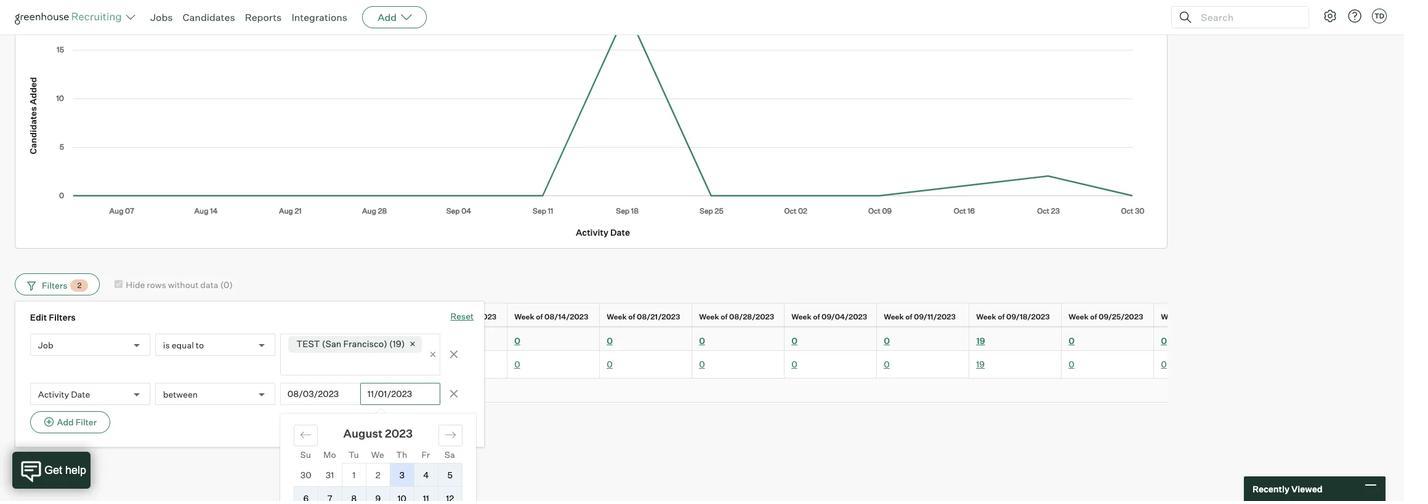 Task type: vqa. For each thing, say whether or not it's contained in the screenshot.
TABLE
yes



Task type: locate. For each thing, give the bounding box(es) containing it.
week of 09/25/2023
[[1069, 313, 1144, 322]]

week inside week of 09/18/2023 column header
[[977, 313, 997, 322]]

of inside "column header"
[[629, 313, 636, 322]]

viewed
[[1292, 484, 1323, 494]]

row containing 0
[[15, 351, 1405, 379]]

3 row from the top
[[15, 351, 1405, 379]]

rows
[[147, 280, 166, 290]]

week inside week of 09/04/2023 column header
[[792, 313, 812, 322]]

2 row from the top
[[15, 327, 1405, 351]]

2 19 link from the top
[[977, 359, 985, 370]]

30
[[301, 470, 312, 481]]

reset
[[451, 311, 474, 322]]

4 of from the left
[[721, 313, 728, 322]]

9 week from the left
[[1161, 313, 1182, 322]]

1 week from the left
[[422, 313, 442, 322]]

cell down total column header
[[46, 351, 230, 379]]

td button
[[1373, 9, 1387, 23]]

2 cell from the left
[[46, 351, 230, 379]]

09/11/2023
[[914, 313, 956, 322]]

None field
[[290, 354, 293, 377]]

Hide rows without data (0) checkbox
[[115, 280, 123, 288]]

table containing total
[[15, 303, 1405, 403]]

1 vertical spatial add
[[57, 417, 74, 428]]

19 link
[[977, 336, 986, 346], [977, 359, 985, 370]]

week of 08/21/2023 column header
[[600, 304, 695, 331]]

0 horizontal spatial 1
[[28, 385, 31, 396]]

3 cell from the left
[[230, 351, 323, 379]]

1 vertical spatial 1
[[353, 470, 356, 481]]

7 week from the left
[[977, 313, 997, 322]]

activity date
[[38, 389, 90, 400]]

recently
[[1253, 484, 1290, 494]]

week for week of 09/25/2023
[[1069, 313, 1089, 322]]

08/03/2023
[[288, 389, 339, 399]]

1 vertical spatial job
[[38, 340, 53, 350]]

0 link
[[330, 336, 336, 346], [422, 336, 428, 346], [515, 336, 521, 346], [607, 336, 613, 346], [699, 336, 705, 346], [792, 336, 798, 346], [884, 336, 890, 346], [1069, 336, 1075, 346], [1161, 336, 1168, 346], [515, 359, 520, 370], [607, 359, 613, 370], [699, 359, 705, 370], [792, 359, 798, 370], [884, 359, 890, 370], [1069, 359, 1075, 370], [1161, 359, 1167, 370]]

of left 09/04/2023
[[813, 313, 820, 322]]

week for week of 08/07/2023
[[422, 313, 442, 322]]

of for 08/07/2023
[[444, 313, 451, 322]]

1 row from the top
[[15, 303, 1405, 331]]

row
[[15, 303, 1405, 331], [15, 327, 1405, 351], [15, 351, 1405, 379]]

2 of from the left
[[536, 313, 543, 322]]

filters up total
[[49, 312, 76, 323]]

8 of from the left
[[1091, 313, 1098, 322]]

of left 10/02/2023
[[1183, 313, 1190, 322]]

cell down test
[[230, 351, 323, 379]]

week left 09/04/2023
[[792, 313, 812, 322]]

of left 08/14/2023
[[536, 313, 543, 322]]

td button
[[1370, 6, 1390, 26]]

6 of from the left
[[906, 313, 913, 322]]

0 vertical spatial 2
[[77, 281, 82, 290]]

candidates link
[[183, 11, 235, 23]]

1 down the tu
[[353, 470, 356, 481]]

total
[[52, 336, 74, 346]]

mo
[[323, 450, 336, 460]]

week left 'reset' link
[[422, 313, 442, 322]]

add filter button
[[30, 412, 110, 434]]

column header
[[230, 304, 323, 327], [323, 304, 415, 327], [15, 328, 46, 351], [230, 328, 323, 351]]

week for week of 08/14/2023
[[515, 313, 535, 322]]

of left 09/25/2023 at bottom right
[[1091, 313, 1098, 322]]

week left 08/14/2023
[[515, 313, 535, 322]]

0 horizontal spatial add
[[57, 417, 74, 428]]

week left 08/28/2023
[[699, 313, 719, 322]]

11/01/2023
[[368, 389, 412, 399]]

francisco)
[[344, 339, 387, 350]]

1 inside button
[[353, 470, 356, 481]]

th
[[396, 450, 407, 460]]

1 left result
[[28, 385, 31, 396]]

of left 08/28/2023
[[721, 313, 728, 322]]

data
[[200, 280, 218, 290]]

5 week from the left
[[792, 313, 812, 322]]

week left "08/21/2023"
[[607, 313, 627, 322]]

week of 08/28/2023
[[699, 313, 775, 322]]

0 vertical spatial 1
[[28, 385, 31, 396]]

week left 10/02/2023
[[1161, 313, 1182, 322]]

job
[[52, 313, 66, 322], [38, 340, 53, 350]]

of left "08/21/2023"
[[629, 313, 636, 322]]

4 week from the left
[[699, 313, 719, 322]]

10/02/2023
[[1192, 313, 1235, 322]]

integrations
[[292, 11, 348, 23]]

of left 09/11/2023
[[906, 313, 913, 322]]

of inside column header
[[1091, 313, 1098, 322]]

week for week of 08/21/2023
[[607, 313, 627, 322]]

0 vertical spatial job
[[52, 313, 66, 322]]

1 19 link from the top
[[977, 336, 986, 346]]

week for week of 08/28/2023
[[699, 313, 719, 322]]

filters
[[42, 280, 67, 291], [49, 312, 76, 323]]

august
[[343, 427, 383, 441]]

total column header
[[46, 328, 230, 351]]

week inside "column header"
[[607, 313, 627, 322]]

week inside week of 08/28/2023 column header
[[699, 313, 719, 322]]

3 of from the left
[[629, 313, 636, 322]]

edit
[[30, 312, 47, 323]]

equal
[[172, 340, 194, 350]]

week left 09/18/2023
[[977, 313, 997, 322]]

is equal to
[[163, 340, 204, 350]]

cell down francisco)
[[323, 351, 415, 379]]

31 button
[[318, 464, 342, 487]]

1 horizontal spatial 2
[[376, 470, 381, 481]]

2 up 'name'
[[77, 281, 82, 290]]

week inside week of 09/25/2023 column header
[[1069, 313, 1089, 322]]

cell
[[15, 351, 46, 379], [46, 351, 230, 379], [230, 351, 323, 379], [323, 351, 415, 379], [415, 351, 508, 379]]

week of 10/02/2023
[[1161, 313, 1235, 322]]

4
[[423, 470, 429, 481]]

09/04/2023
[[822, 313, 868, 322]]

08/21/2023
[[637, 313, 680, 322]]

2
[[77, 281, 82, 290], [376, 470, 381, 481]]

job left 'name'
[[52, 313, 66, 322]]

add inside "add" popup button
[[378, 11, 397, 23]]

7 of from the left
[[998, 313, 1005, 322]]

of left 09/18/2023
[[998, 313, 1005, 322]]

candidates
[[183, 11, 235, 23]]

0 vertical spatial add
[[378, 11, 397, 23]]

cell up 1 result
[[15, 351, 46, 379]]

week for week of 09/04/2023
[[792, 313, 812, 322]]

0 vertical spatial filters
[[42, 280, 67, 291]]

row group
[[15, 351, 1405, 379]]

9 of from the left
[[1183, 313, 1190, 322]]

week inside week of 09/11/2023 column header
[[884, 313, 904, 322]]

table
[[15, 303, 1405, 403]]

week left 09/25/2023 at bottom right
[[1069, 313, 1089, 322]]

2 19 from the top
[[977, 359, 985, 370]]

1 horizontal spatial add
[[378, 11, 397, 23]]

(san
[[322, 339, 342, 350]]

of for 10/02/2023
[[1183, 313, 1190, 322]]

1 horizontal spatial 1
[[353, 470, 356, 481]]

cell down 'reset' link
[[415, 351, 508, 379]]

result
[[33, 385, 56, 396]]

tu
[[349, 450, 359, 460]]

0 vertical spatial 19 link
[[977, 336, 986, 346]]

add
[[378, 11, 397, 23], [57, 417, 74, 428]]

reset link
[[451, 311, 474, 324]]

add for add filter
[[57, 417, 74, 428]]

activity
[[38, 389, 69, 400]]

week inside week of 08/14/2023 column header
[[515, 313, 535, 322]]

job for job name
[[52, 313, 66, 322]]

08/07/2023
[[452, 313, 497, 322]]

add for add
[[378, 11, 397, 23]]

move backward to switch to the previous month image
[[300, 430, 312, 441]]

0 horizontal spatial 2
[[77, 281, 82, 290]]

×
[[429, 347, 437, 361]]

5 button
[[439, 464, 462, 487]]

3 week from the left
[[607, 313, 627, 322]]

1 of from the left
[[444, 313, 451, 322]]

fr
[[422, 450, 430, 460]]

week for week of 09/18/2023
[[977, 313, 997, 322]]

1 vertical spatial 2
[[376, 470, 381, 481]]

week
[[422, 313, 442, 322], [515, 313, 535, 322], [607, 313, 627, 322], [699, 313, 719, 322], [792, 313, 812, 322], [884, 313, 904, 322], [977, 313, 997, 322], [1069, 313, 1089, 322], [1161, 313, 1182, 322]]

19 link for fourth cell from right
[[977, 359, 985, 370]]

week of 09/18/2023 column header
[[970, 304, 1065, 331]]

2 down we
[[376, 470, 381, 481]]

08/28/2023
[[729, 313, 775, 322]]

0
[[330, 336, 336, 346], [422, 336, 428, 346], [515, 336, 521, 346], [607, 336, 613, 346], [699, 336, 705, 346], [792, 336, 798, 346], [884, 336, 890, 346], [1069, 336, 1075, 346], [1161, 336, 1168, 346], [515, 359, 520, 370], [607, 359, 613, 370], [699, 359, 705, 370], [792, 359, 798, 370], [884, 359, 890, 370], [1069, 359, 1075, 370], [1161, 359, 1167, 370]]

5 of from the left
[[813, 313, 820, 322]]

1 vertical spatial filters
[[49, 312, 76, 323]]

week inside week of 08/07/2023 column header
[[422, 313, 442, 322]]

1 for 1 result
[[28, 385, 31, 396]]

1
[[28, 385, 31, 396], [353, 470, 356, 481]]

6 week from the left
[[884, 313, 904, 322]]

1 vertical spatial 19 link
[[977, 359, 985, 370]]

week for week of 09/11/2023
[[884, 313, 904, 322]]

week left 09/11/2023
[[884, 313, 904, 322]]

1 vertical spatial 19
[[977, 359, 985, 370]]

8 week from the left
[[1069, 313, 1089, 322]]

of
[[444, 313, 451, 322], [536, 313, 543, 322], [629, 313, 636, 322], [721, 313, 728, 322], [813, 313, 820, 322], [906, 313, 913, 322], [998, 313, 1005, 322], [1091, 313, 1098, 322], [1183, 313, 1190, 322]]

add inside add filter button
[[57, 417, 74, 428]]

week for week of 10/02/2023
[[1161, 313, 1182, 322]]

job down "edit" at bottom
[[38, 340, 53, 350]]

td
[[1375, 12, 1385, 20]]

0 vertical spatial 19
[[977, 336, 986, 346]]

of left 'reset' link
[[444, 313, 451, 322]]

19
[[977, 336, 986, 346], [977, 359, 985, 370]]

filters right filter image
[[42, 280, 67, 291]]

2 week from the left
[[515, 313, 535, 322]]



Task type: describe. For each thing, give the bounding box(es) containing it.
we
[[371, 450, 384, 460]]

of for 09/04/2023
[[813, 313, 820, 322]]

3 button
[[390, 464, 414, 487]]

august 2023 region
[[280, 414, 840, 502]]

reports link
[[245, 11, 282, 23]]

row containing total
[[15, 327, 1405, 351]]

test (san francisco) (19)
[[297, 339, 405, 350]]

job name
[[52, 313, 89, 322]]

of for 09/18/2023
[[998, 313, 1005, 322]]

week of 09/04/2023 column header
[[785, 304, 880, 331]]

Search text field
[[1198, 8, 1298, 26]]

4 cell from the left
[[323, 351, 415, 379]]

jobs link
[[150, 11, 173, 23]]

move forward to switch to the next month image
[[445, 430, 456, 441]]

19 inside row group
[[977, 359, 985, 370]]

2023
[[385, 427, 413, 441]]

of for 08/28/2023
[[721, 313, 728, 322]]

1 button
[[342, 464, 366, 487]]

add filter
[[57, 417, 97, 428]]

4 button
[[415, 464, 438, 487]]

date
[[71, 389, 90, 400]]

(0)
[[220, 280, 233, 290]]

week of 08/21/2023
[[607, 313, 680, 322]]

to
[[196, 340, 204, 350]]

week of 09/18/2023
[[977, 313, 1050, 322]]

integrations link
[[292, 11, 348, 23]]

19 link for total column header
[[977, 336, 986, 346]]

1 result
[[28, 385, 56, 396]]

of for 08/21/2023
[[629, 313, 636, 322]]

week of 09/11/2023 column header
[[877, 304, 972, 331]]

of for 09/11/2023
[[906, 313, 913, 322]]

sa
[[445, 450, 455, 460]]

reports
[[245, 11, 282, 23]]

august 2023
[[343, 427, 413, 441]]

add button
[[362, 6, 427, 28]]

week of 08/14/2023 column header
[[508, 304, 603, 331]]

(19)
[[389, 339, 405, 350]]

09/18/2023
[[1007, 313, 1050, 322]]

hide
[[126, 280, 145, 290]]

2 inside button
[[376, 470, 381, 481]]

test
[[297, 339, 320, 350]]

5
[[448, 470, 453, 481]]

week of 08/07/2023
[[422, 313, 497, 322]]

configure image
[[1323, 9, 1338, 23]]

week of 08/14/2023
[[515, 313, 589, 322]]

30 button
[[294, 464, 318, 487]]

2 button
[[366, 464, 390, 487]]

1 cell from the left
[[15, 351, 46, 379]]

is
[[163, 340, 170, 350]]

name
[[68, 313, 89, 322]]

5 cell from the left
[[415, 351, 508, 379]]

09/25/2023
[[1099, 313, 1144, 322]]

recently viewed
[[1253, 484, 1323, 494]]

jobs
[[150, 11, 173, 23]]

3
[[400, 470, 405, 481]]

row group containing 0
[[15, 351, 1405, 379]]

of for 09/25/2023
[[1091, 313, 1098, 322]]

without
[[168, 280, 199, 290]]

between
[[163, 389, 198, 400]]

week of 09/25/2023 column header
[[1062, 304, 1157, 331]]

edit filters
[[30, 312, 76, 323]]

week of 09/11/2023
[[884, 313, 956, 322]]

greenhouse recruiting image
[[15, 10, 126, 25]]

su
[[300, 450, 311, 460]]

1 for 1
[[353, 470, 356, 481]]

week of 08/28/2023 column header
[[693, 304, 787, 331]]

filter image
[[25, 281, 36, 291]]

of for 08/14/2023
[[536, 313, 543, 322]]

filter
[[76, 417, 97, 428]]

week of 09/04/2023
[[792, 313, 868, 322]]

week of 08/07/2023 column header
[[415, 304, 510, 331]]

hide rows without data (0)
[[126, 280, 233, 290]]

31
[[326, 470, 334, 481]]

row containing job name
[[15, 303, 1405, 331]]

1 19 from the top
[[977, 336, 986, 346]]

08/14/2023
[[545, 313, 589, 322]]

job for job
[[38, 340, 53, 350]]



